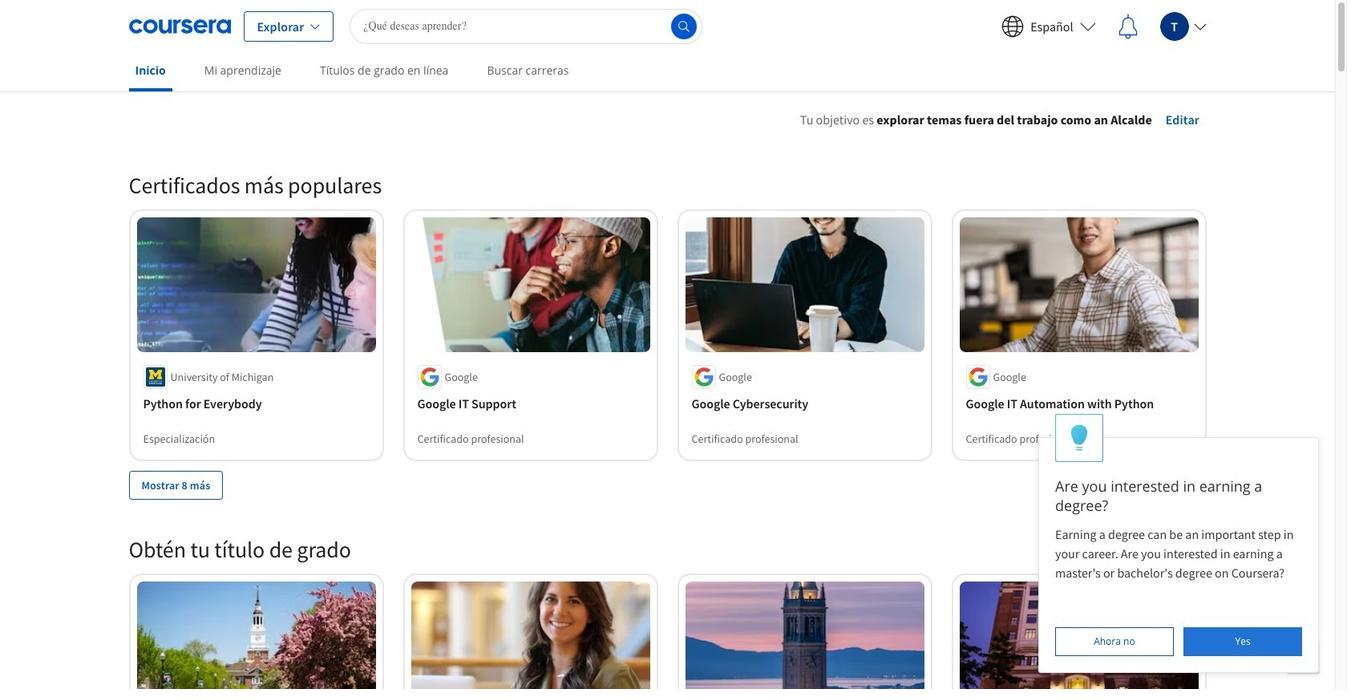 Task type: vqa. For each thing, say whether or not it's contained in the screenshot.
Centro de Ayuda icon
yes



Task type: locate. For each thing, give the bounding box(es) containing it.
¿Qué deseas aprender? text field
[[350, 8, 703, 44]]

colección certificados más populares element
[[119, 145, 1217, 525]]

colección obtén tu título de grado element
[[119, 509, 1217, 689]]

sugerencia de la lamparita image
[[1071, 424, 1088, 452]]

coursera image
[[129, 13, 231, 39]]

alice element
[[1039, 414, 1320, 673]]

None search field
[[350, 8, 703, 44]]

region
[[763, 132, 1284, 291]]



Task type: describe. For each thing, give the bounding box(es) containing it.
centro de ayuda image
[[1294, 647, 1313, 667]]



